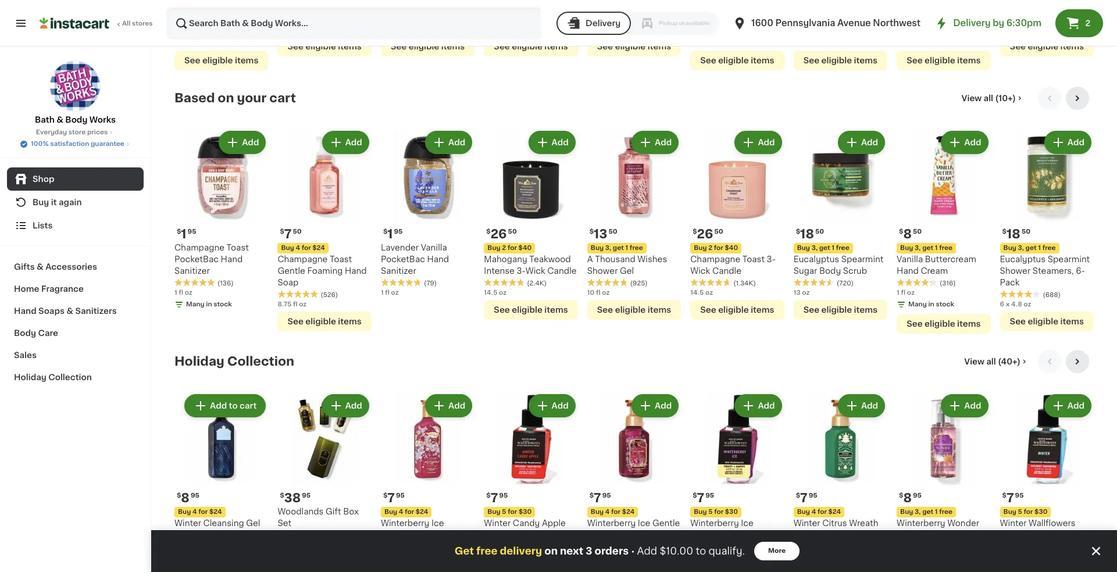 Task type: locate. For each thing, give the bounding box(es) containing it.
winter inside winter candy apple wallflowers fragrance refill 0.8 fl oz
[[484, 519, 511, 527]]

view left (10+)
[[962, 94, 982, 102]]

0 horizontal spatial 3-
[[517, 267, 526, 275]]

1 horizontal spatial cart
[[269, 92, 296, 104]]

1 horizontal spatial sanitizer
[[381, 267, 416, 275]]

many in stock
[[186, 38, 232, 44], [186, 301, 232, 308], [909, 301, 954, 308]]

buy for winterberry ice gentle & clean foaming hand soap
[[591, 509, 604, 515]]

3 $ 7 95 from the left
[[383, 492, 405, 504]]

$40
[[519, 245, 532, 251], [725, 245, 738, 251]]

product group
[[174, 0, 268, 70], [278, 0, 372, 56], [381, 0, 475, 56], [484, 0, 578, 56], [587, 0, 681, 56], [691, 0, 784, 70], [794, 0, 888, 70], [897, 0, 991, 70], [1000, 0, 1094, 56], [174, 128, 268, 312], [278, 128, 372, 332], [381, 128, 475, 298], [484, 128, 578, 320], [587, 128, 681, 320], [691, 128, 784, 320], [794, 128, 888, 320], [897, 128, 991, 334], [1000, 128, 1094, 332], [174, 392, 268, 572], [278, 392, 372, 538], [381, 392, 475, 572], [484, 392, 578, 572], [587, 392, 681, 572], [691, 392, 784, 572], [794, 392, 888, 572], [897, 392, 991, 572], [1000, 392, 1094, 572]]

spearmint for 6-
[[1048, 255, 1090, 264]]

1 horizontal spatial ice
[[638, 519, 650, 527]]

ice inside winterberry ice wallflowers fragrance refill
[[741, 519, 754, 527]]

& up 3
[[587, 531, 594, 539]]

buy 4 for $24
[[281, 245, 325, 251], [178, 509, 222, 515], [384, 509, 428, 515], [591, 509, 635, 515], [797, 509, 841, 515]]

toast inside champagne toast pocketbac hand sanitizer
[[227, 244, 249, 252]]

1 up 'eucalyptus spearmint shower steamers, 6- pack'
[[1038, 245, 1041, 251]]

add inside button
[[210, 402, 227, 410]]

fl inside winter candy apple wallflowers fragrance refill 0.8 fl oz
[[496, 554, 501, 560]]

buy for winterberry ice cleansing gel hand soap
[[384, 509, 397, 515]]

buy
[[33, 198, 49, 206], [281, 245, 294, 251], [488, 245, 501, 251], [694, 245, 707, 251], [900, 245, 913, 251], [591, 245, 604, 251], [797, 245, 810, 251], [1004, 245, 1017, 251], [178, 509, 191, 515], [488, 509, 501, 515], [694, 509, 707, 515], [900, 509, 913, 515], [384, 509, 397, 515], [591, 509, 604, 515], [797, 509, 810, 515], [1004, 509, 1017, 515]]

body up the (720)
[[819, 267, 841, 275]]

None search field
[[166, 7, 542, 40]]

(720)
[[837, 280, 854, 287]]

$ inside the "$ 7 50"
[[280, 229, 284, 235]]

buy up winter citrus wreath gentle & clean foaming hand soap
[[797, 509, 810, 515]]

fragrance inside winterberry ice wallflowers fragrance refill
[[739, 531, 780, 539]]

get for body
[[819, 245, 830, 251]]

0 horizontal spatial 26
[[491, 228, 507, 240]]

holiday down sales
[[14, 373, 46, 382]]

26 up champagne toast 3- wick candle
[[697, 228, 713, 240]]

holiday collection
[[174, 356, 294, 368], [14, 373, 92, 382]]

accessories
[[45, 263, 97, 271]]

eucalyptus for shower
[[1000, 255, 1046, 264]]

2 horizontal spatial buy 5 for $30
[[1004, 509, 1048, 515]]

buy up get free delivery on next 3 orders • add $10.00 to qualify.
[[591, 509, 604, 515]]

2 18 from the left
[[1007, 228, 1021, 240]]

1 horizontal spatial $ 8 95
[[899, 492, 922, 504]]

buy 4 for $24 up winter cleansing gel hand soap
[[178, 509, 222, 515]]

ice
[[741, 519, 754, 527], [432, 519, 444, 527], [638, 519, 650, 527]]

1 horizontal spatial 26
[[697, 228, 713, 240]]

champagne up (136)
[[174, 244, 224, 252]]

add
[[242, 138, 259, 146], [345, 138, 362, 146], [448, 138, 465, 146], [552, 138, 569, 146], [655, 138, 672, 146], [758, 138, 775, 146], [861, 138, 878, 146], [965, 138, 982, 146], [1068, 138, 1085, 146], [210, 402, 227, 410], [345, 402, 362, 410], [448, 402, 465, 410], [552, 402, 569, 410], [655, 402, 672, 410], [758, 402, 775, 410], [861, 402, 878, 410], [965, 402, 982, 410], [1068, 402, 1085, 410], [637, 547, 657, 556]]

2 spearmint from the left
[[1048, 255, 1090, 264]]

2 for mahogany teakwood intense 3-wick candle
[[502, 245, 506, 251]]

2 $ 1 95 from the left
[[383, 228, 403, 240]]

get inside product 'group'
[[613, 245, 624, 251]]

free up buttercream
[[939, 245, 953, 251]]

ice inside the winterberry ice gentle & clean foaming hand soap 8.75 fl oz
[[638, 519, 650, 527]]

holiday up 'add to cart' button
[[174, 356, 224, 368]]

fl for champagne toast pocketbac hand sanitizer
[[179, 290, 183, 296]]

0 horizontal spatial wallflowers
[[484, 531, 531, 539]]

gentle for soap
[[278, 267, 305, 275]]

0 horizontal spatial eucalyptus
[[794, 255, 839, 264]]

0 horizontal spatial champagne
[[174, 244, 224, 252]]

winterberry
[[691, 519, 739, 527], [897, 519, 945, 527], [381, 519, 429, 527], [587, 519, 636, 527]]

3, up 'eucalyptus spearmint shower steamers, 6- pack'
[[1018, 245, 1024, 251]]

26
[[491, 228, 507, 240], [697, 228, 713, 240]]

champagne inside champagne toast gentle foaming hand soap
[[278, 255, 328, 264]]

vanilla right lavender
[[421, 244, 447, 252]]

8.75 down champagne toast gentle foaming hand soap
[[278, 301, 292, 308]]

item carousel region containing holiday collection
[[174, 350, 1094, 572]]

cart inside button
[[240, 402, 257, 410]]

1600
[[751, 19, 773, 27]]

1 horizontal spatial to
[[696, 547, 706, 556]]

1 horizontal spatial on
[[545, 547, 558, 556]]

wallflowers inside winter wallflowers fragrance refill
[[1029, 519, 1076, 527]]

buy inside buy it again link
[[33, 198, 49, 206]]

1 horizontal spatial vanilla
[[897, 255, 923, 264]]

$ 7 95 for winterberry ice gentle & clean foaming hand soap
[[590, 492, 611, 504]]

$ for eucalyptus spearmint shower steamers, 6- pack
[[1002, 229, 1007, 235]]

on
[[218, 92, 234, 104], [545, 547, 558, 556]]

$ 1 95
[[177, 228, 196, 240], [383, 228, 403, 240]]

95 for winterberry ice wallflowers fragrance refill
[[706, 492, 714, 499]]

delivery inside button
[[586, 19, 621, 27]]

product group containing 38
[[278, 392, 372, 538]]

$ 8 95 up travel
[[899, 492, 922, 504]]

$ 7 95 for winter candy apple wallflowers fragrance refill
[[486, 492, 508, 504]]

0 vertical spatial 13
[[594, 228, 607, 240]]

cart
[[269, 92, 296, 104], [240, 402, 257, 410]]

1 vertical spatial collection
[[48, 373, 92, 382]]

95 for winter cleansing gel hand soap
[[191, 492, 199, 499]]

50 inside $ 8 50
[[913, 229, 922, 235]]

4 up the winterberry ice gentle & clean foaming hand soap 8.75 fl oz
[[605, 509, 610, 515]]

50 up "thousand"
[[609, 229, 618, 235]]

toast inside champagne toast gentle foaming hand soap
[[330, 255, 352, 264]]

candle inside champagne toast 3- wick candle
[[712, 267, 742, 275]]

1 inside woodlands gift box set 1 each
[[278, 530, 280, 537]]

1 50 from the left
[[293, 229, 302, 235]]

champagne toast pocketbac hand sanitizer
[[174, 244, 249, 275]]

fragrance inside winter wallflowers fragrance refill
[[1000, 531, 1041, 539]]

2 clean from the left
[[832, 531, 856, 539]]

to inside button
[[229, 402, 238, 410]]

$ 7 95 up get free delivery on next 3 orders • add $10.00 to qualify.
[[590, 492, 611, 504]]

4 $ 7 95 from the left
[[590, 492, 611, 504]]

50 up 'eucalyptus spearmint shower steamers, 6- pack'
[[1022, 229, 1031, 235]]

bath & body works
[[35, 116, 116, 124]]

1 buy 2 for $40 from the left
[[488, 245, 532, 251]]

buttercream
[[925, 255, 976, 264]]

fragrance
[[41, 285, 84, 293], [533, 531, 574, 539], [739, 531, 780, 539], [1000, 531, 1041, 539], [897, 542, 938, 551]]

delivery button
[[557, 12, 631, 35]]

0 horizontal spatial refill
[[484, 542, 505, 551]]

item carousel region containing based on your cart
[[174, 87, 1094, 341]]

view inside 'view all (10+)' popup button
[[962, 94, 982, 102]]

cleansing
[[203, 519, 244, 527], [381, 531, 422, 539]]

1 26 from the left
[[491, 228, 507, 240]]

hand
[[221, 255, 243, 264], [427, 255, 449, 264], [345, 267, 367, 275], [897, 267, 919, 275], [14, 307, 36, 315], [174, 531, 196, 539], [440, 531, 462, 539], [659, 531, 681, 539], [831, 542, 853, 551]]

1 sanitizer from the left
[[174, 267, 210, 275]]

3- inside champagne toast 3- wick candle
[[767, 255, 776, 264]]

8.75 fl oz for winter citrus wreath gentle & clean foaming hand soap
[[794, 565, 823, 572]]

95 up lavender
[[394, 229, 403, 235]]

spearmint inside 'eucalyptus spearmint shower steamers, 6- pack'
[[1048, 255, 1090, 264]]

for up winter wallflowers fragrance refill
[[1024, 509, 1033, 515]]

3, up 'sugar'
[[812, 245, 818, 251]]

1 buy 5 for $30 from the left
[[488, 509, 532, 515]]

0 horizontal spatial cart
[[240, 402, 257, 410]]

buy 5 for $30
[[488, 509, 532, 515], [694, 509, 738, 515], [1004, 509, 1048, 515]]

3 buy 5 for $30 from the left
[[1004, 509, 1048, 515]]

holiday collection link down body care link
[[7, 366, 144, 389]]

buy down $ 8 50
[[900, 245, 913, 251]]

0 horizontal spatial 1 fl oz
[[174, 290, 192, 296]]

14.5
[[174, 26, 188, 32], [278, 26, 291, 32], [691, 26, 704, 32], [897, 26, 910, 32], [587, 26, 601, 32], [794, 26, 807, 32], [1000, 26, 1014, 32], [484, 290, 498, 296], [691, 290, 704, 296]]

many in stock down (316)
[[909, 301, 954, 308]]

2 candle from the left
[[712, 267, 742, 275]]

2 winter from the left
[[484, 519, 511, 527]]

winterberry for size
[[897, 519, 945, 527]]

2 horizontal spatial gentle
[[794, 531, 821, 539]]

1 candle from the left
[[548, 267, 577, 275]]

0 horizontal spatial cleansing
[[203, 519, 244, 527]]

2 inside button
[[1086, 19, 1091, 27]]

clean up orders
[[596, 531, 620, 539]]

$ 26 50 for champagne toast 3- wick candle
[[693, 228, 723, 240]]

100%
[[31, 141, 49, 147]]

get
[[455, 547, 474, 556]]

candle down teakwood
[[548, 267, 577, 275]]

2 vertical spatial 8.75
[[794, 565, 808, 572]]

5 up winter wallflowers fragrance refill
[[1018, 509, 1022, 515]]

1 horizontal spatial toast
[[330, 255, 352, 264]]

0 horizontal spatial spearmint
[[841, 255, 884, 264]]

buy up winter candy apple wallflowers fragrance refill 0.8 fl oz at bottom
[[488, 509, 501, 515]]

4 50 from the left
[[913, 229, 922, 235]]

buy it again
[[33, 198, 82, 206]]

many for buy 3, get 1 free
[[909, 301, 927, 308]]

2 horizontal spatial 8.75
[[794, 565, 808, 572]]

3 $30 from the left
[[1035, 509, 1048, 515]]

for up champagne toast 3- wick candle
[[714, 245, 723, 251]]

$ 38 95
[[280, 492, 311, 504]]

2 $40 from the left
[[725, 245, 738, 251]]

2 shower from the left
[[1000, 267, 1031, 275]]

delivery for delivery
[[586, 19, 621, 27]]

wick inside mahogany teakwood intense 3-wick candle
[[526, 267, 545, 275]]

champagne inside champagne toast pocketbac hand sanitizer
[[174, 244, 224, 252]]

2 1 fl oz from the left
[[897, 290, 915, 296]]

champagne toast 3- wick candle
[[691, 255, 776, 275]]

1 fl oz for vanilla buttercream hand cream
[[897, 290, 915, 296]]

50 for vanilla buttercream hand cream
[[913, 229, 922, 235]]

1 fl oz down 'lavender vanilla pocketbac hand sanitizer'
[[381, 290, 399, 296]]

4
[[296, 245, 300, 251], [193, 509, 197, 515], [399, 509, 403, 515], [605, 509, 610, 515], [812, 509, 816, 515]]

gentle inside winter citrus wreath gentle & clean foaming hand soap
[[794, 531, 821, 539]]

0 vertical spatial 8.75 fl oz
[[278, 301, 307, 308]]

1 horizontal spatial holiday collection
[[174, 356, 294, 368]]

2 $ 7 95 from the left
[[693, 492, 714, 504]]

eucalyptus up 'sugar'
[[794, 255, 839, 264]]

7 for winterberry ice cleansing gel hand soap
[[387, 492, 395, 504]]

1600 pennsylvania avenue northwest
[[751, 19, 921, 27]]

5 $ 7 95 from the left
[[796, 492, 818, 504]]

ice inside winterberry ice cleansing gel hand soap
[[432, 519, 444, 527]]

2 horizontal spatial gel
[[620, 267, 634, 275]]

1 horizontal spatial $ 26 50
[[693, 228, 723, 240]]

shop
[[33, 175, 54, 183]]

1 $ 7 95 from the left
[[486, 492, 508, 504]]

1 horizontal spatial cleansing
[[381, 531, 422, 539]]

everyday
[[36, 129, 67, 136]]

eucalyptus
[[794, 255, 839, 264], [1000, 255, 1046, 264]]

8
[[904, 228, 912, 240], [181, 492, 190, 504], [904, 492, 912, 504]]

view
[[962, 94, 982, 102], [965, 358, 985, 366]]

fl down champagne toast pocketbac hand sanitizer on the top left of the page
[[179, 290, 183, 296]]

1 vertical spatial 3-
[[517, 267, 526, 275]]

0 vertical spatial 3-
[[767, 255, 776, 264]]

2 pocketbac from the left
[[381, 255, 425, 264]]

0 horizontal spatial holiday collection
[[14, 373, 92, 382]]

1 1 fl oz from the left
[[174, 290, 192, 296]]

shower up pack
[[1000, 267, 1031, 275]]

$ 7 95 up winterberry ice wallflowers fragrance refill
[[693, 492, 714, 504]]

1 horizontal spatial collection
[[227, 356, 294, 368]]

winter for winter wallflowers fragrance refill
[[1000, 519, 1027, 527]]

on left next on the bottom right of page
[[545, 547, 558, 556]]

1 horizontal spatial $ 18 50
[[1002, 228, 1031, 240]]

$ 18 50
[[796, 228, 824, 240], [1002, 228, 1031, 240]]

0 vertical spatial cart
[[269, 92, 296, 104]]

2 horizontal spatial toast
[[743, 255, 765, 264]]

all left (10+)
[[984, 94, 993, 102]]

3 50 from the left
[[714, 229, 723, 235]]

buy inside product 'group'
[[591, 245, 604, 251]]

2 sanitizer from the left
[[381, 267, 416, 275]]

toast inside champagne toast 3- wick candle
[[743, 255, 765, 264]]

3 winter from the left
[[794, 519, 820, 527]]

1 vertical spatial gentle
[[653, 519, 680, 527]]

on left "your"
[[218, 92, 234, 104]]

5 for winterberry ice wallflowers fragrance refill
[[709, 509, 713, 515]]

fl for vanilla buttercream hand cream
[[901, 290, 906, 296]]

2 50 from the left
[[508, 229, 517, 235]]

delivery left (677)
[[586, 19, 621, 27]]

1 $ 1 95 from the left
[[177, 228, 196, 240]]

1 horizontal spatial clean
[[832, 531, 856, 539]]

1 fl oz down "vanilla buttercream hand cream"
[[897, 290, 915, 296]]

collection down the sales link
[[48, 373, 92, 382]]

buy 4 for $24 for champagne toast gentle foaming hand soap
[[281, 245, 325, 251]]

0 vertical spatial on
[[218, 92, 234, 104]]

1 down 'lavender vanilla pocketbac hand sanitizer'
[[381, 290, 384, 296]]

100% satisfaction guarantee
[[31, 141, 124, 147]]

winterberry ice wallflowers fragrance refill
[[691, 519, 780, 551]]

(1.18k)
[[940, 17, 961, 23], [1043, 17, 1064, 23]]

buy 5 for $30 up candy
[[488, 509, 532, 515]]

6 $ 7 95 from the left
[[1002, 492, 1024, 504]]

soap inside winter citrus wreath gentle & clean foaming hand soap
[[855, 542, 876, 551]]

1 5 from the left
[[502, 509, 506, 515]]

6-
[[1076, 267, 1085, 275]]

buy 4 for $24 for winterberry ice cleansing gel hand soap
[[384, 509, 428, 515]]

0 horizontal spatial foaming
[[307, 267, 343, 275]]

1 horizontal spatial 8.75 fl oz
[[794, 565, 823, 572]]

8.75
[[278, 301, 292, 308], [587, 554, 601, 560], [794, 565, 808, 572]]

item carousel region
[[174, 87, 1094, 341], [174, 350, 1094, 572]]

get for cream
[[923, 245, 934, 251]]

4 up winter citrus wreath gentle & clean foaming hand soap
[[812, 509, 816, 515]]

buy for winterberry wonder travel size fine fragrance mist
[[900, 509, 913, 515]]

1 $ 18 50 from the left
[[796, 228, 824, 240]]

1 vertical spatial item carousel region
[[174, 350, 1094, 572]]

$ 7 95 for winterberry ice cleansing gel hand soap
[[383, 492, 405, 504]]

1 shower from the left
[[587, 267, 618, 275]]

winterberry inside the winterberry ice gentle & clean foaming hand soap 8.75 fl oz
[[587, 519, 636, 527]]

avenue
[[838, 19, 871, 27]]

2 horizontal spatial refill
[[1043, 531, 1064, 539]]

1 spearmint from the left
[[841, 255, 884, 264]]

3 1 fl oz from the left
[[381, 290, 399, 296]]

winter inside winter citrus wreath gentle & clean foaming hand soap
[[794, 519, 820, 527]]

stock down (316)
[[936, 301, 954, 308]]

buy 4 for $24 up the winterberry ice gentle & clean foaming hand soap 8.75 fl oz
[[591, 509, 635, 515]]

★★★★★
[[174, 15, 215, 23], [174, 15, 215, 23], [278, 15, 318, 23], [278, 15, 318, 23], [691, 15, 731, 23], [691, 15, 731, 23], [897, 15, 938, 23], [897, 15, 938, 23], [587, 15, 628, 23], [587, 15, 628, 23], [794, 15, 834, 23], [794, 15, 834, 23], [1000, 15, 1041, 23], [1000, 15, 1041, 23], [174, 279, 215, 287], [174, 279, 215, 287], [484, 279, 525, 287], [484, 279, 525, 287], [691, 279, 731, 287], [691, 279, 731, 287], [897, 279, 938, 287], [897, 279, 938, 287], [381, 279, 422, 287], [381, 279, 422, 287], [587, 279, 628, 287], [587, 279, 628, 287], [794, 279, 834, 287], [794, 279, 834, 287], [278, 290, 318, 298], [278, 290, 318, 298], [1000, 290, 1041, 298], [1000, 290, 1041, 298], [691, 554, 731, 562], [691, 554, 731, 562], [794, 554, 834, 562], [794, 554, 834, 562]]

0 horizontal spatial clean
[[596, 531, 620, 539]]

1 horizontal spatial 3-
[[767, 255, 776, 264]]

6 50 from the left
[[815, 229, 824, 235]]

fl for champagne toast gentle foaming hand soap
[[293, 301, 298, 308]]

2 horizontal spatial foaming
[[794, 542, 829, 551]]

to
[[229, 402, 238, 410], [696, 547, 706, 556]]

3,
[[915, 245, 921, 251], [605, 245, 611, 251], [812, 245, 818, 251], [1018, 245, 1024, 251], [915, 509, 921, 515]]

0 horizontal spatial $ 18 50
[[796, 228, 824, 240]]

free inside get free delivery on next 3 orders • add $10.00 to qualify.
[[476, 547, 498, 556]]

0 vertical spatial to
[[229, 402, 238, 410]]

fl down 'lavender vanilla pocketbac hand sanitizer'
[[385, 290, 390, 296]]

1 horizontal spatial $40
[[725, 245, 738, 251]]

winterberry for &
[[587, 519, 636, 527]]

3 winterberry from the left
[[381, 519, 429, 527]]

2 $ 18 50 from the left
[[1002, 228, 1031, 240]]

0 horizontal spatial holiday collection link
[[7, 366, 144, 389]]

$ for champagne toast 3- wick candle
[[693, 229, 697, 235]]

view for view all (40+)
[[965, 358, 985, 366]]

body
[[65, 116, 87, 124], [819, 267, 841, 275], [14, 329, 36, 337]]

95 up winter citrus wreath gentle & clean foaming hand soap
[[809, 492, 818, 499]]

fl right 10
[[596, 290, 601, 296]]

2 item carousel region from the top
[[174, 350, 1094, 572]]

0 horizontal spatial $30
[[519, 509, 532, 515]]

buy 4 for $24 for winterberry ice gentle & clean foaming hand soap
[[591, 509, 635, 515]]

it
[[51, 198, 57, 206]]

1 horizontal spatial delivery
[[953, 19, 991, 27]]

1 item carousel region from the top
[[174, 87, 1094, 341]]

0 horizontal spatial $ 26 50
[[486, 228, 517, 240]]

foaming inside the winterberry ice gentle & clean foaming hand soap 8.75 fl oz
[[622, 531, 657, 539]]

1 down "vanilla buttercream hand cream"
[[897, 290, 900, 296]]

1 winter from the left
[[174, 519, 201, 527]]

all left (40+)
[[987, 358, 996, 366]]

items
[[338, 42, 362, 50], [545, 42, 568, 50], [441, 42, 465, 50], [648, 42, 671, 50], [1061, 42, 1084, 50], [235, 56, 258, 64], [751, 56, 775, 64], [957, 56, 981, 64], [854, 56, 878, 64], [545, 306, 568, 314], [751, 306, 775, 314], [648, 306, 671, 314], [854, 306, 878, 314], [338, 318, 362, 326], [1061, 318, 1084, 326], [957, 320, 981, 328]]

buy 3, get 1 free up size
[[900, 509, 953, 515]]

1 vertical spatial on
[[545, 547, 558, 556]]

2 $ 26 50 from the left
[[693, 228, 723, 240]]

2 vertical spatial foaming
[[794, 542, 829, 551]]

95 for winterberry ice cleansing gel hand soap
[[396, 492, 405, 499]]

0 vertical spatial body
[[65, 116, 87, 124]]

1 eucalyptus from the left
[[794, 255, 839, 264]]

50 inside the "$ 7 50"
[[293, 229, 302, 235]]

fl inside product 'group'
[[596, 290, 601, 296]]

0 vertical spatial cleansing
[[203, 519, 244, 527]]

delivery
[[500, 547, 542, 556]]

buy for vanilla buttercream hand cream
[[900, 245, 913, 251]]

1 clean from the left
[[596, 531, 620, 539]]

pocketbac inside 'lavender vanilla pocketbac hand sanitizer'
[[381, 255, 425, 264]]

1 $ 8 95 from the left
[[177, 492, 199, 504]]

13 up "thousand"
[[594, 228, 607, 240]]

hand inside winter cleansing gel hand soap
[[174, 531, 196, 539]]

1 $40 from the left
[[519, 245, 532, 251]]

body care
[[14, 329, 58, 337]]

$ 1 95 up champagne toast pocketbac hand sanitizer on the top left of the page
[[177, 228, 196, 240]]

3, down $ 8 50
[[915, 245, 921, 251]]

buy for champagne toast 3- wick candle
[[694, 245, 707, 251]]

8.75 fl oz for champagne toast gentle foaming hand soap
[[278, 301, 307, 308]]

1 vertical spatial gel
[[246, 519, 260, 527]]

1 vertical spatial cleansing
[[381, 531, 422, 539]]

$ 18 50 for eucalyptus spearmint shower steamers, 6- pack
[[1002, 228, 1031, 240]]

95 up winter wallflowers fragrance refill
[[1015, 492, 1024, 499]]

2 horizontal spatial $30
[[1035, 509, 1048, 515]]

buy 5 for $30 up winterberry ice wallflowers fragrance refill
[[694, 509, 738, 515]]

1 horizontal spatial 5
[[709, 509, 713, 515]]

body up store
[[65, 116, 87, 124]]

2 winterberry from the left
[[897, 519, 945, 527]]

all inside popup button
[[984, 94, 993, 102]]

1 up lavender
[[387, 228, 393, 240]]

many down champagne toast pocketbac hand sanitizer on the top left of the page
[[186, 301, 205, 308]]

3, for steamers,
[[1018, 245, 1024, 251]]

buy up pack
[[1004, 245, 1017, 251]]

buy for winter wallflowers fragrance refill
[[1004, 509, 1017, 515]]

$24 up the winterberry ice gentle & clean foaming hand soap 8.75 fl oz
[[622, 509, 635, 515]]

fragrance inside winterberry wonder travel size fine fragrance mist
[[897, 542, 938, 551]]

spearmint for scrub
[[841, 255, 884, 264]]

many
[[186, 38, 205, 44], [186, 301, 205, 308], [909, 301, 927, 308]]

holiday
[[174, 356, 224, 368], [14, 373, 46, 382]]

1 horizontal spatial buy 5 for $30
[[694, 509, 738, 515]]

pocketbac
[[174, 255, 219, 264], [381, 255, 425, 264]]

2 horizontal spatial body
[[819, 267, 841, 275]]

see eligible items button
[[278, 37, 372, 56], [484, 37, 578, 56], [381, 37, 475, 56], [587, 37, 681, 56], [1000, 37, 1094, 56], [174, 50, 268, 70], [691, 50, 784, 70], [897, 50, 991, 70], [794, 50, 888, 70], [484, 300, 578, 320], [691, 300, 784, 320], [587, 300, 681, 320], [794, 300, 888, 320], [278, 312, 372, 332], [1000, 312, 1094, 332], [897, 314, 991, 334]]

2 $ 8 95 from the left
[[899, 492, 922, 504]]

1 fl oz down champagne toast pocketbac hand sanitizer on the top left of the page
[[174, 290, 192, 296]]

(1.18k) right 6:30pm
[[1043, 17, 1064, 23]]

winterberry inside winterberry ice wallflowers fragrance refill
[[691, 519, 739, 527]]

$ inside $ 8 50
[[899, 229, 904, 235]]

all stores
[[122, 20, 153, 27]]

50 for mahogany teakwood intense 3-wick candle
[[508, 229, 517, 235]]

winterberry inside winterberry ice cleansing gel hand soap
[[381, 519, 429, 527]]

0 horizontal spatial gel
[[246, 519, 260, 527]]

1 vertical spatial 13
[[794, 290, 801, 296]]

(136)
[[218, 280, 234, 287]]

1 vertical spatial foaming
[[622, 531, 657, 539]]

holiday collection inside the item carousel region
[[174, 356, 294, 368]]

2 vertical spatial gel
[[424, 531, 438, 539]]

buy 3, get 1 free for size
[[900, 509, 953, 515]]

collection inside the item carousel region
[[227, 356, 294, 368]]

1 horizontal spatial shower
[[1000, 267, 1031, 275]]

$24 for winterberry ice gentle & clean foaming hand soap
[[622, 509, 635, 515]]

3, inside product 'group'
[[605, 245, 611, 251]]

many down cream
[[909, 301, 927, 308]]

foaming up (526)
[[307, 267, 343, 275]]

x
[[1006, 301, 1010, 308]]

8.75 right next on the bottom right of page
[[587, 554, 601, 560]]

buy 3, get 1 free up 'eucalyptus spearmint sugar body scrub'
[[797, 245, 850, 251]]

1 vertical spatial holiday
[[14, 373, 46, 382]]

8 up travel
[[904, 492, 912, 504]]

0 horizontal spatial $ 1 95
[[177, 228, 196, 240]]

clean inside the winterberry ice gentle & clean foaming hand soap 8.75 fl oz
[[596, 531, 620, 539]]

1 horizontal spatial 18
[[1007, 228, 1021, 240]]

soap
[[278, 279, 299, 287], [198, 531, 219, 539], [381, 542, 402, 551], [587, 542, 608, 551], [855, 542, 876, 551]]

2 wick from the left
[[691, 267, 710, 275]]

wishes
[[638, 255, 667, 264]]

toast for 1
[[227, 244, 249, 252]]

0 horizontal spatial $ 8 95
[[177, 492, 199, 504]]

1 ice from the left
[[741, 519, 754, 527]]

holiday collection link up add to cart at bottom left
[[174, 355, 294, 369]]

champagne inside champagne toast 3- wick candle
[[691, 255, 741, 264]]

1 horizontal spatial champagne
[[278, 255, 328, 264]]

buy 3, get 1 free up "vanilla buttercream hand cream"
[[900, 245, 953, 251]]

ice for wallflowers
[[741, 519, 754, 527]]

4 for winterberry ice gentle & clean foaming hand soap
[[605, 509, 610, 515]]

foaming down citrus
[[794, 542, 829, 551]]

$ for eucalyptus spearmint sugar body scrub
[[796, 229, 800, 235]]

get for shower
[[613, 245, 624, 251]]

0 horizontal spatial (1.18k)
[[940, 17, 961, 23]]

vanilla down $ 8 50
[[897, 255, 923, 264]]

$24 for winter citrus wreath gentle & clean foaming hand soap
[[829, 509, 841, 515]]

champagne toast gentle foaming hand soap
[[278, 255, 367, 287]]

$ 7 95 up winter citrus wreath gentle & clean foaming hand soap
[[796, 492, 818, 504]]

winter citrus wreath gentle & clean foaming hand soap
[[794, 519, 879, 551]]

$ inside the $ 13 50
[[590, 229, 594, 235]]

see eligible items
[[288, 42, 362, 50], [494, 42, 568, 50], [391, 42, 465, 50], [597, 42, 671, 50], [1010, 42, 1084, 50], [184, 56, 258, 64], [700, 56, 775, 64], [907, 56, 981, 64], [804, 56, 878, 64], [494, 306, 568, 314], [700, 306, 775, 314], [597, 306, 671, 314], [804, 306, 878, 314], [288, 318, 362, 326], [1010, 318, 1084, 326], [907, 320, 981, 328]]

7 up winterberry ice wallflowers fragrance refill
[[697, 492, 704, 504]]

100% satisfaction guarantee button
[[19, 137, 131, 149]]

(1.57k)
[[734, 17, 756, 23]]

on inside the item carousel region
[[218, 92, 234, 104]]

refill inside winter wallflowers fragrance refill
[[1043, 531, 1064, 539]]

95 for winterberry ice gentle & clean foaming hand soap
[[602, 492, 611, 499]]

1 horizontal spatial 8.75
[[587, 554, 601, 560]]

1 horizontal spatial pocketbac
[[381, 255, 425, 264]]

2 eucalyptus from the left
[[1000, 255, 1046, 264]]

lists
[[33, 222, 53, 230]]

wick
[[526, 267, 545, 275], [691, 267, 710, 275]]

2 buy 5 for $30 from the left
[[694, 509, 738, 515]]

1 up 'eucalyptus spearmint sugar body scrub'
[[832, 245, 835, 251]]

7 50 from the left
[[1022, 229, 1031, 235]]

7 for winterberry ice wallflowers fragrance refill
[[697, 492, 704, 504]]

free right get
[[476, 547, 498, 556]]

buy 3, get 1 free for steamers,
[[1004, 245, 1056, 251]]

0 horizontal spatial pocketbac
[[174, 255, 219, 264]]

3
[[586, 547, 592, 556]]

1 pocketbac from the left
[[174, 255, 219, 264]]

2 buy 2 for $40 from the left
[[694, 245, 738, 251]]

view inside 'view all (40+)' link
[[965, 358, 985, 366]]

delivery left by
[[953, 19, 991, 27]]

1 winterberry from the left
[[691, 519, 739, 527]]

3 ice from the left
[[638, 519, 650, 527]]

0 vertical spatial holiday
[[174, 356, 224, 368]]

spearmint up scrub
[[841, 255, 884, 264]]

0 horizontal spatial buy 5 for $30
[[488, 509, 532, 515]]

4 down the "$ 7 50"
[[296, 245, 300, 251]]

0 horizontal spatial to
[[229, 402, 238, 410]]

50 up champagne toast gentle foaming hand soap
[[293, 229, 302, 235]]

sanitizer inside champagne toast pocketbac hand sanitizer
[[174, 267, 210, 275]]

5 for winter wallflowers fragrance refill
[[1018, 509, 1022, 515]]

stock for buy 3, get 1 free
[[936, 301, 954, 308]]

2 26 from the left
[[697, 228, 713, 240]]

4 winter from the left
[[1000, 519, 1027, 527]]

$24 up citrus
[[829, 509, 841, 515]]

$ for mahogany teakwood intense 3-wick candle
[[486, 229, 491, 235]]

sanitizer for lavender vanilla pocketbac hand sanitizer
[[381, 267, 416, 275]]

gentle up more button
[[794, 531, 821, 539]]

0 vertical spatial foaming
[[307, 267, 343, 275]]

0 horizontal spatial buy 2 for $40
[[488, 245, 532, 251]]

95 for winter citrus wreath gentle & clean foaming hand soap
[[809, 492, 818, 499]]

1 $ 26 50 from the left
[[486, 228, 517, 240]]

for up winterberry ice cleansing gel hand soap
[[405, 509, 414, 515]]

based on your cart
[[174, 92, 296, 104]]

buy for mahogany teakwood intense 3-wick candle
[[488, 245, 501, 251]]

$30 for winter wallflowers fragrance refill
[[1035, 509, 1048, 515]]

26 up mahogany
[[491, 228, 507, 240]]

1 horizontal spatial eucalyptus
[[1000, 255, 1046, 264]]

for
[[302, 245, 311, 251], [508, 245, 517, 251], [714, 245, 723, 251], [198, 509, 208, 515], [508, 509, 517, 515], [714, 509, 724, 515], [405, 509, 414, 515], [611, 509, 621, 515], [818, 509, 827, 515], [1024, 509, 1033, 515]]

0 horizontal spatial 8.75 fl oz
[[278, 301, 307, 308]]

oz inside the winterberry ice gentle & clean foaming hand soap 8.75 fl oz
[[609, 554, 616, 560]]

0 horizontal spatial ice
[[432, 519, 444, 527]]

$24 for winterberry ice cleansing gel hand soap
[[416, 509, 428, 515]]

0 horizontal spatial sanitizer
[[174, 267, 210, 275]]

all for (10+)
[[984, 94, 993, 102]]

pocketbac for champagne
[[174, 255, 219, 264]]

0 horizontal spatial wick
[[526, 267, 545, 275]]

sanitizer inside 'lavender vanilla pocketbac hand sanitizer'
[[381, 267, 416, 275]]

0 vertical spatial holiday collection
[[174, 356, 294, 368]]

1 18 from the left
[[800, 228, 814, 240]]

spearmint up 6-
[[1048, 255, 1090, 264]]

buy 2 for $40 up champagne toast 3- wick candle
[[694, 245, 738, 251]]

wallflowers
[[1029, 519, 1076, 527], [484, 531, 531, 539], [691, 531, 737, 539]]

95 for winter candy apple wallflowers fragrance refill
[[499, 492, 508, 499]]

spearmint inside 'eucalyptus spearmint sugar body scrub'
[[841, 255, 884, 264]]

26 for champagne
[[697, 228, 713, 240]]

7 for winterberry ice gentle & clean foaming hand soap
[[594, 492, 601, 504]]

buy up champagne toast 3- wick candle
[[694, 245, 707, 251]]

50 inside the $ 13 50
[[609, 229, 618, 235]]

1 horizontal spatial candle
[[712, 267, 742, 275]]

8 up "vanilla buttercream hand cream"
[[904, 228, 912, 240]]

gentle inside the winterberry ice gentle & clean foaming hand soap 8.75 fl oz
[[653, 519, 680, 527]]

2 $30 from the left
[[725, 509, 738, 515]]

4 winterberry from the left
[[587, 519, 636, 527]]

holiday collection link inside the item carousel region
[[174, 355, 294, 369]]

1 horizontal spatial refill
[[691, 542, 711, 551]]

2 5 from the left
[[709, 509, 713, 515]]

2 horizontal spatial 5
[[1018, 509, 1022, 515]]

body up sales
[[14, 329, 36, 337]]

0 horizontal spatial collection
[[48, 373, 92, 382]]

5 for winter candy apple wallflowers fragrance refill
[[502, 509, 506, 515]]

3 5 from the left
[[1018, 509, 1022, 515]]

wallflowers inside winterberry ice wallflowers fragrance refill
[[691, 531, 737, 539]]

buy 2 for $40 up mahogany
[[488, 245, 532, 251]]

lavender
[[381, 244, 419, 252]]

1 vertical spatial to
[[696, 547, 706, 556]]

$30
[[519, 509, 532, 515], [725, 509, 738, 515], [1035, 509, 1048, 515]]

95 up winter candy apple wallflowers fragrance refill 0.8 fl oz at bottom
[[499, 492, 508, 499]]

0 horizontal spatial 2
[[502, 245, 506, 251]]

eucalyptus inside 'eucalyptus spearmint sugar body scrub'
[[794, 255, 839, 264]]

1 down champagne toast pocketbac hand sanitizer on the top left of the page
[[174, 290, 177, 296]]

2 ice from the left
[[432, 519, 444, 527]]

many in stock down (136)
[[186, 301, 232, 308]]

cream
[[921, 267, 948, 275]]

buy up travel
[[900, 509, 913, 515]]

see inside product 'group'
[[597, 306, 613, 314]]

buy it again link
[[7, 191, 144, 214]]

1 wick from the left
[[526, 267, 545, 275]]

buy 3, get 1 free inside product 'group'
[[591, 245, 643, 251]]

5 50 from the left
[[609, 229, 618, 235]]

hand inside 'lavender vanilla pocketbac hand sanitizer'
[[427, 255, 449, 264]]

14.5 oz
[[174, 26, 197, 32], [278, 26, 300, 32], [691, 26, 713, 32], [897, 26, 920, 32], [587, 26, 610, 32], [794, 26, 816, 32], [1000, 26, 1023, 32], [484, 290, 507, 296], [691, 290, 713, 296]]

free for cream
[[939, 245, 953, 251]]

1 $30 from the left
[[519, 509, 532, 515]]

50 for champagne toast gentle foaming hand soap
[[293, 229, 302, 235]]

4 for winter cleansing gel hand soap
[[193, 509, 197, 515]]

1 horizontal spatial $30
[[725, 509, 738, 515]]

0 vertical spatial 8.75
[[278, 301, 292, 308]]

3, up "thousand"
[[605, 245, 611, 251]]



Task type: describe. For each thing, give the bounding box(es) containing it.
(2.48k)
[[218, 17, 242, 23]]

13 inside product 'group'
[[594, 228, 607, 240]]

buy for winter candy apple wallflowers fragrance refill
[[488, 509, 501, 515]]

winter for winter cleansing gel hand soap
[[174, 519, 201, 527]]

for for winter wallflowers fragrance refill
[[1024, 509, 1033, 515]]

1600 pennsylvania avenue northwest button
[[733, 7, 921, 40]]

1 horizontal spatial body
[[65, 116, 87, 124]]

based
[[174, 92, 215, 104]]

items inside product 'group'
[[648, 306, 671, 314]]

hand inside champagne toast gentle foaming hand soap
[[345, 267, 367, 275]]

mahogany teakwood intense 3-wick candle
[[484, 255, 577, 275]]

everyday store prices
[[36, 129, 108, 136]]

0.8
[[484, 554, 495, 560]]

buy for eucalyptus spearmint shower steamers, 6- pack
[[1004, 245, 1017, 251]]

$ 26 50 for mahogany teakwood intense 3-wick candle
[[486, 228, 517, 240]]

soap inside champagne toast gentle foaming hand soap
[[278, 279, 299, 287]]

home
[[14, 285, 39, 293]]

refill inside winter candy apple wallflowers fragrance refill 0.8 fl oz
[[484, 542, 505, 551]]

refill inside winterberry ice wallflowers fragrance refill
[[691, 542, 711, 551]]

add inside get free delivery on next 3 orders • add $10.00 to qualify.
[[637, 547, 657, 556]]

(677)
[[630, 17, 647, 23]]

for for mahogany teakwood intense 3-wick candle
[[508, 245, 517, 251]]

more
[[768, 548, 786, 554]]

& up everyday
[[57, 116, 63, 124]]

3, for cream
[[915, 245, 921, 251]]

pocketbac for lavender
[[381, 255, 425, 264]]

a thousand wishes shower gel
[[587, 255, 667, 275]]

2 for champagne toast 3- wick candle
[[709, 245, 713, 251]]

view all (10+) button
[[957, 87, 1029, 110]]

for for winter candy apple wallflowers fragrance refill
[[508, 509, 517, 515]]

$ for winter wallflowers fragrance refill
[[1002, 492, 1007, 499]]

winter for winter candy apple wallflowers fragrance refill 0.8 fl oz
[[484, 519, 511, 527]]

add to cart
[[210, 402, 257, 410]]

all stores link
[[40, 7, 154, 40]]

body care link
[[7, 322, 144, 344]]

$ 1 95 for champagne
[[177, 228, 196, 240]]

fl for a thousand wishes shower gel
[[596, 290, 601, 296]]

$ 18 50 for eucalyptus spearmint sugar body scrub
[[796, 228, 824, 240]]

winterberry ice cleansing gel hand soap
[[381, 519, 462, 551]]

hand inside winterberry ice cleansing gel hand soap
[[440, 531, 462, 539]]

view all (40+) link
[[965, 356, 1029, 368]]

treatment tracker modal dialog
[[151, 530, 1117, 572]]

shower inside a thousand wishes shower gel
[[587, 267, 618, 275]]

$ for winterberry wonder travel size fine fragrance mist
[[899, 492, 904, 499]]

8.75 for champagne toast gentle foaming hand soap
[[278, 301, 292, 308]]

(79)
[[424, 280, 437, 287]]

steamers,
[[1033, 267, 1074, 275]]

$30 for winterberry ice wallflowers fragrance refill
[[725, 509, 738, 515]]

candle inside mahogany teakwood intense 3-wick candle
[[548, 267, 577, 275]]

cleansing inside winter cleansing gel hand soap
[[203, 519, 244, 527]]

mahogany
[[484, 255, 527, 264]]

for for winter cleansing gel hand soap
[[198, 509, 208, 515]]

gifts & accessories
[[14, 263, 97, 271]]

26 for mahogany
[[491, 228, 507, 240]]

0 horizontal spatial body
[[14, 329, 36, 337]]

works
[[89, 116, 116, 124]]

1 up "thousand"
[[626, 245, 628, 251]]

$ inside $ 38 95
[[280, 492, 284, 499]]

$40 for mahogany
[[519, 245, 532, 251]]

product group containing 13
[[587, 128, 681, 320]]

vanilla inside "vanilla buttercream hand cream"
[[897, 255, 923, 264]]

prices
[[87, 129, 108, 136]]

toast for buy 2 for $40
[[743, 255, 765, 264]]

a
[[587, 255, 593, 264]]

1 vertical spatial holiday collection
[[14, 373, 92, 382]]

lavender vanilla pocketbac hand sanitizer
[[381, 244, 449, 275]]

your
[[237, 92, 267, 104]]

$ 8 50
[[899, 228, 922, 240]]

shower inside 'eucalyptus spearmint shower steamers, 6- pack'
[[1000, 267, 1031, 275]]

oz inside product 'group'
[[602, 290, 610, 296]]

in for 1
[[206, 301, 212, 308]]

free for body
[[836, 245, 850, 251]]

many up based
[[186, 38, 205, 44]]

(688)
[[1043, 292, 1061, 299]]

$10.00
[[660, 547, 693, 556]]

(316)
[[940, 280, 956, 287]]

8 for 7
[[904, 492, 912, 504]]

many in stock down (2.48k)
[[186, 38, 232, 44]]

get free delivery on next 3 orders • add $10.00 to qualify.
[[455, 547, 745, 556]]

gentle for foaming
[[653, 519, 680, 527]]

next
[[560, 547, 584, 556]]

champagne for buy 2 for $40
[[691, 255, 741, 264]]

1 up champagne toast pocketbac hand sanitizer on the top left of the page
[[181, 228, 186, 240]]

add to cart button
[[186, 396, 265, 417]]

$24 for winter cleansing gel hand soap
[[209, 509, 222, 515]]

buy for winter citrus wreath gentle & clean foaming hand soap
[[797, 509, 810, 515]]

$ 7 50
[[280, 228, 302, 240]]

in for buy 3, get 1 free
[[929, 301, 935, 308]]

hand inside champagne toast pocketbac hand sanitizer
[[221, 255, 243, 264]]

7 for winter candy apple wallflowers fragrance refill
[[491, 492, 498, 504]]

set
[[278, 519, 291, 527]]

see eligible items inside product 'group'
[[597, 306, 671, 314]]

woodlands gift box set 1 each
[[278, 508, 359, 537]]

many in stock for buy 3, get 1 free
[[909, 301, 954, 308]]

bath
[[35, 116, 55, 124]]

cleansing inside winterberry ice cleansing gel hand soap
[[381, 531, 422, 539]]

4 for winterberry ice cleansing gel hand soap
[[399, 509, 403, 515]]

winterberry for fragrance
[[691, 519, 739, 527]]

winter cleansing gel hand soap
[[174, 519, 260, 539]]

eucalyptus spearmint sugar body scrub
[[794, 255, 884, 275]]

ice for gentle
[[638, 519, 650, 527]]

(526)
[[321, 292, 338, 299]]

2 (1.18k) from the left
[[1043, 17, 1064, 23]]

4 for champagne toast gentle foaming hand soap
[[296, 245, 300, 251]]

1 up winterberry wonder travel size fine fragrance mist
[[935, 509, 938, 515]]

$ 8 95 for winter
[[177, 492, 199, 504]]

stock down (2.48k)
[[214, 38, 232, 44]]

fragrance inside winter candy apple wallflowers fragrance refill 0.8 fl oz
[[533, 531, 574, 539]]

8 up winter cleansing gel hand soap
[[181, 492, 190, 504]]

clean inside winter citrus wreath gentle & clean foaming hand soap
[[832, 531, 856, 539]]

vanilla inside 'lavender vanilla pocketbac hand sanitizer'
[[421, 244, 447, 252]]

travel
[[897, 531, 921, 539]]

gift
[[326, 508, 341, 516]]

$ 1 95 for lavender
[[383, 228, 403, 240]]

3, for size
[[915, 509, 921, 515]]

1 horizontal spatial 13
[[794, 290, 801, 296]]

Search field
[[168, 8, 540, 38]]

winterberry ice gentle & clean foaming hand soap 8.75 fl oz
[[587, 519, 681, 560]]

soap inside winterberry ice cleansing gel hand soap
[[381, 542, 402, 551]]

95 up champagne toast pocketbac hand sanitizer on the top left of the page
[[188, 229, 196, 235]]

7 for winter citrus wreath gentle & clean foaming hand soap
[[800, 492, 808, 504]]

buy 5 for $30 for winter wallflowers fragrance refill
[[1004, 509, 1048, 515]]

for for winterberry ice gentle & clean foaming hand soap
[[611, 509, 621, 515]]

18 for eucalyptus spearmint sugar body scrub
[[800, 228, 814, 240]]

delivery for delivery by 6:30pm
[[953, 19, 991, 27]]

95 for winter wallflowers fragrance refill
[[1015, 492, 1024, 499]]

bath & body works logo image
[[50, 60, 101, 112]]

2 button
[[1056, 9, 1103, 37]]

gel inside winterberry ice cleansing gel hand soap
[[424, 531, 438, 539]]

$30 for winter candy apple wallflowers fragrance refill
[[519, 509, 532, 515]]

(925)
[[630, 280, 648, 287]]

50 for eucalyptus spearmint shower steamers, 6- pack
[[1022, 229, 1031, 235]]

$ for winterberry ice wallflowers fragrance refill
[[693, 492, 697, 499]]

northwest
[[873, 19, 921, 27]]

sanitizers
[[75, 307, 117, 315]]

sugar
[[794, 267, 817, 275]]

& inside "link"
[[37, 263, 43, 271]]

fl inside the winterberry ice gentle & clean foaming hand soap 8.75 fl oz
[[603, 554, 607, 560]]

1 up "vanilla buttercream hand cream"
[[935, 245, 938, 251]]

foaming inside champagne toast gentle foaming hand soap
[[307, 267, 343, 275]]

for for winterberry ice wallflowers fragrance refill
[[714, 509, 724, 515]]

buy 2 for $40 for wick
[[694, 245, 738, 251]]

woodlands
[[278, 508, 324, 516]]

buy 4 for $24 for winter citrus wreath gentle & clean foaming hand soap
[[797, 509, 841, 515]]

ice for cleansing
[[432, 519, 444, 527]]

gel inside a thousand wishes shower gel
[[620, 267, 634, 275]]

to inside get free delivery on next 3 orders • add $10.00 to qualify.
[[696, 547, 706, 556]]

(4)
[[734, 556, 743, 562]]

buy 3, get 1 free for body
[[797, 245, 850, 251]]

champagne for buy 4 for $24
[[278, 255, 328, 264]]

$40 for champagne
[[725, 245, 738, 251]]

$ for champagne toast gentle foaming hand soap
[[280, 229, 284, 235]]

$ for winter cleansing gel hand soap
[[177, 492, 181, 499]]

13 oz
[[794, 290, 810, 296]]

buy for eucalyptus spearmint sugar body scrub
[[797, 245, 810, 251]]

many in stock for 1
[[186, 301, 232, 308]]

10
[[587, 290, 595, 296]]

wallflowers inside winter candy apple wallflowers fragrance refill 0.8 fl oz
[[484, 531, 531, 539]]

$ 13 50
[[590, 228, 618, 240]]

3, for body
[[812, 245, 818, 251]]

& inside the winterberry ice gentle & clean foaming hand soap 8.75 fl oz
[[587, 531, 594, 539]]

gifts
[[14, 263, 35, 271]]

oz inside winter candy apple wallflowers fragrance refill 0.8 fl oz
[[502, 554, 510, 560]]

view all (40+)
[[965, 358, 1021, 366]]

hand soaps & sanitizers link
[[7, 300, 144, 322]]

all
[[122, 20, 130, 27]]

by
[[993, 19, 1005, 27]]

free for size
[[939, 509, 953, 515]]

winter candy apple wallflowers fragrance refill 0.8 fl oz
[[484, 519, 574, 560]]

$ 8 95 for winterberry
[[899, 492, 922, 504]]

home fragrance
[[14, 285, 84, 293]]

candy
[[513, 519, 540, 527]]

for for champagne toast 3- wick candle
[[714, 245, 723, 251]]

•
[[631, 547, 635, 556]]

8 for 26
[[904, 228, 912, 240]]

fl for lavender vanilla pocketbac hand sanitizer
[[385, 290, 390, 296]]

buy for winterberry ice wallflowers fragrance refill
[[694, 509, 707, 515]]

gel inside winter cleansing gel hand soap
[[246, 519, 260, 527]]

pennsylvania
[[776, 19, 835, 27]]

hand inside the winterberry ice gentle & clean foaming hand soap 8.75 fl oz
[[659, 531, 681, 539]]

6:30pm
[[1007, 19, 1042, 27]]

instacart logo image
[[40, 16, 109, 30]]

stock for 1
[[214, 301, 232, 308]]

service type group
[[557, 12, 719, 35]]

gifts & accessories link
[[7, 256, 144, 278]]

1 (1.18k) from the left
[[940, 17, 961, 23]]

care
[[38, 329, 58, 337]]

buy for winter cleansing gel hand soap
[[178, 509, 191, 515]]

size
[[923, 531, 940, 539]]

& right soaps
[[67, 307, 73, 315]]

8.75 inside the winterberry ice gentle & clean foaming hand soap 8.75 fl oz
[[587, 554, 601, 560]]

delivery by 6:30pm link
[[935, 16, 1042, 30]]

holiday inside the item carousel region
[[174, 356, 224, 368]]

box
[[343, 508, 359, 516]]

(40+)
[[998, 358, 1021, 366]]

3- inside mahogany teakwood intense 3-wick candle
[[517, 267, 526, 275]]

0 horizontal spatial holiday
[[14, 373, 46, 382]]

fine
[[942, 531, 959, 539]]

qualify.
[[709, 547, 745, 556]]

many for 1
[[186, 301, 205, 308]]

for for champagne toast gentle foaming hand soap
[[302, 245, 311, 251]]

1 fl oz for champagne toast pocketbac hand sanitizer
[[174, 290, 192, 296]]

winterberry wonder travel size fine fragrance mist
[[897, 519, 980, 551]]

buy for champagne toast gentle foaming hand soap
[[281, 245, 294, 251]]

hand inside winter citrus wreath gentle & clean foaming hand soap
[[831, 542, 853, 551]]

pack
[[1000, 279, 1020, 287]]

wick inside champagne toast 3- wick candle
[[691, 267, 710, 275]]

thousand
[[595, 255, 636, 264]]

home fragrance link
[[7, 278, 144, 300]]

18 for eucalyptus spearmint shower steamers, 6- pack
[[1007, 228, 1021, 240]]

get for steamers,
[[1026, 245, 1037, 251]]

95 inside $ 38 95
[[302, 492, 311, 499]]

3, for shower
[[605, 245, 611, 251]]

satisfaction
[[50, 141, 89, 147]]

7 for champagne toast gentle foaming hand soap
[[284, 228, 292, 240]]

each
[[282, 530, 298, 537]]

foaming inside winter citrus wreath gentle & clean foaming hand soap
[[794, 542, 829, 551]]

50 for champagne toast 3- wick candle
[[714, 229, 723, 235]]

soap inside the winterberry ice gentle & clean foaming hand soap 8.75 fl oz
[[587, 542, 608, 551]]

wreath
[[849, 519, 879, 527]]

eligible inside product 'group'
[[615, 306, 646, 314]]

on inside get free delivery on next 3 orders • add $10.00 to qualify.
[[545, 547, 558, 556]]

$ for vanilla buttercream hand cream
[[899, 229, 904, 235]]

body inside 'eucalyptus spearmint sugar body scrub'
[[819, 267, 841, 275]]

& inside winter citrus wreath gentle & clean foaming hand soap
[[823, 531, 830, 539]]

hand inside "vanilla buttercream hand cream"
[[897, 267, 919, 275]]

soap inside winter cleansing gel hand soap
[[198, 531, 219, 539]]



Task type: vqa. For each thing, say whether or not it's contained in the screenshot.


